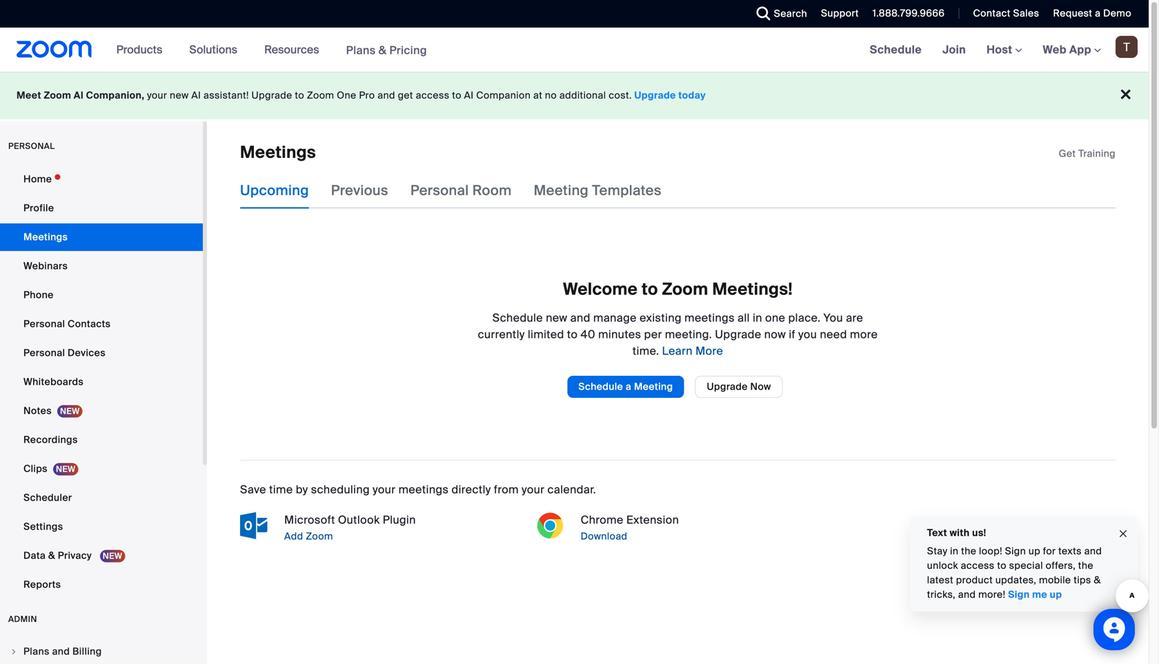 Task type: locate. For each thing, give the bounding box(es) containing it.
0 vertical spatial plans
[[346, 43, 376, 57]]

scheduling
[[311, 483, 370, 497]]

right image
[[10, 648, 18, 656]]

welcome to zoom meetings!
[[563, 279, 793, 300]]

& inside product information navigation
[[379, 43, 387, 57]]

one
[[337, 89, 357, 102]]

0 horizontal spatial meeting
[[534, 182, 589, 199]]

1 vertical spatial new
[[546, 311, 568, 325]]

meeting templates
[[534, 182, 662, 199]]

up down 'mobile'
[[1050, 589, 1062, 601]]

cost.
[[609, 89, 632, 102]]

settings link
[[0, 513, 203, 541]]

and up 40
[[570, 311, 591, 325]]

meetings up upcoming
[[240, 142, 316, 163]]

and left get
[[378, 89, 395, 102]]

meetings up meeting.
[[685, 311, 735, 325]]

personal left room
[[410, 182, 469, 199]]

to down loop!
[[998, 560, 1007, 572]]

plans for plans & pricing
[[346, 43, 376, 57]]

3 ai from the left
[[464, 89, 474, 102]]

schedule down 1.888.799.9666
[[870, 42, 922, 57]]

meetings for existing
[[685, 311, 735, 325]]

with
[[950, 527, 970, 540]]

meetings!
[[712, 279, 793, 300]]

0 horizontal spatial meetings
[[399, 483, 449, 497]]

schedule
[[870, 42, 922, 57], [493, 311, 543, 325], [579, 380, 623, 393]]

room
[[472, 182, 512, 199]]

recordings link
[[0, 426, 203, 454]]

0 horizontal spatial in
[[753, 311, 762, 325]]

clips
[[23, 463, 48, 475]]

2 vertical spatial schedule
[[579, 380, 623, 393]]

new up the limited
[[546, 311, 568, 325]]

banner containing products
[[0, 28, 1149, 73]]

1 vertical spatial up
[[1050, 589, 1062, 601]]

1 vertical spatial meeting
[[634, 380, 673, 393]]

& right data
[[48, 550, 55, 562]]

2 horizontal spatial ai
[[464, 89, 474, 102]]

1.888.799.9666 button up the schedule link
[[873, 7, 945, 20]]

chrome extension download
[[581, 513, 679, 543]]

profile link
[[0, 195, 203, 222]]

1 vertical spatial the
[[1079, 560, 1094, 572]]

plans inside plans and billing 'menu item'
[[23, 646, 50, 658]]

1 horizontal spatial plans
[[346, 43, 376, 57]]

meeting left 'templates'
[[534, 182, 589, 199]]

plans right right image at the left bottom of page
[[23, 646, 50, 658]]

sign down the updates,
[[1008, 589, 1030, 601]]

new
[[170, 89, 189, 102], [546, 311, 568, 325]]

personal for personal room
[[410, 182, 469, 199]]

1 vertical spatial a
[[626, 380, 632, 393]]

0 vertical spatial schedule
[[870, 42, 922, 57]]

1 horizontal spatial ai
[[191, 89, 201, 102]]

and inside meet zoom ai companion, footer
[[378, 89, 395, 102]]

2 vertical spatial &
[[1094, 574, 1101, 587]]

plans inside product information navigation
[[346, 43, 376, 57]]

1 horizontal spatial your
[[373, 483, 396, 497]]

1 horizontal spatial up
[[1050, 589, 1062, 601]]

0 horizontal spatial access
[[416, 89, 450, 102]]

templates
[[592, 182, 662, 199]]

zoom left one
[[307, 89, 334, 102]]

& right tips on the bottom right of page
[[1094, 574, 1101, 587]]

add zoom link
[[282, 528, 523, 545]]

a left demo
[[1095, 7, 1101, 20]]

meetings inside personal menu menu
[[23, 231, 68, 244]]

0 vertical spatial sign
[[1005, 545, 1026, 558]]

1 horizontal spatial access
[[961, 560, 995, 572]]

personal down phone
[[23, 318, 65, 331]]

0 horizontal spatial &
[[48, 550, 55, 562]]

banner
[[0, 28, 1149, 73]]

2 horizontal spatial schedule
[[870, 42, 922, 57]]

0 horizontal spatial ai
[[74, 89, 84, 102]]

1 horizontal spatial meetings
[[685, 311, 735, 325]]

and inside schedule new and manage existing meetings all in one place. you are currently limited to 40 minutes per meeting. upgrade now if you need more time.
[[570, 311, 591, 325]]

sign up special
[[1005, 545, 1026, 558]]

0 horizontal spatial the
[[962, 545, 977, 558]]

upgrade right cost.
[[635, 89, 676, 102]]

meetings up plugin
[[399, 483, 449, 497]]

& left pricing
[[379, 43, 387, 57]]

plans for plans and billing
[[23, 646, 50, 658]]

your inside meet zoom ai companion, footer
[[147, 89, 167, 102]]

0 horizontal spatial new
[[170, 89, 189, 102]]

and right texts
[[1085, 545, 1102, 558]]

the down the with on the right bottom
[[962, 545, 977, 558]]

new left assistant!
[[170, 89, 189, 102]]

web
[[1043, 42, 1067, 57]]

1.888.799.9666 button
[[862, 0, 948, 28], [873, 7, 945, 20]]

updates,
[[996, 574, 1037, 587]]

schedule inside schedule new and manage existing meetings all in one place. you are currently limited to 40 minutes per meeting. upgrade now if you need more time.
[[493, 311, 543, 325]]

a down minutes
[[626, 380, 632, 393]]

in inside schedule new and manage existing meetings all in one place. you are currently limited to 40 minutes per meeting. upgrade now if you need more time.
[[753, 311, 762, 325]]

upgrade now
[[707, 380, 771, 393]]

2 horizontal spatial &
[[1094, 574, 1101, 587]]

loop!
[[979, 545, 1003, 558]]

join link
[[932, 28, 977, 72]]

reports
[[23, 579, 61, 591]]

product
[[956, 574, 993, 587]]

schedule inside schedule a meeting 'button'
[[579, 380, 623, 393]]

tips
[[1074, 574, 1092, 587]]

existing
[[640, 311, 682, 325]]

1 ai from the left
[[74, 89, 84, 102]]

0 vertical spatial meetings
[[240, 142, 316, 163]]

1 vertical spatial &
[[48, 550, 55, 562]]

home
[[23, 173, 52, 186]]

0 horizontal spatial plans
[[23, 646, 50, 658]]

0 vertical spatial personal
[[410, 182, 469, 199]]

0 horizontal spatial meetings
[[23, 231, 68, 244]]

schedule inside the schedule link
[[870, 42, 922, 57]]

ai left companion
[[464, 89, 474, 102]]

and inside 'menu item'
[[52, 646, 70, 658]]

unlock
[[927, 560, 959, 572]]

texts
[[1059, 545, 1082, 558]]

request
[[1053, 7, 1093, 20]]

solutions
[[189, 42, 237, 57]]

1 horizontal spatial meeting
[[634, 380, 673, 393]]

1 vertical spatial meetings
[[399, 483, 449, 497]]

sign inside stay in the loop! sign up for texts and unlock access to special offers, the latest product updates, mobile tips & tricks, and more!
[[1005, 545, 1026, 558]]

meeting down the time.
[[634, 380, 673, 393]]

to
[[295, 89, 304, 102], [452, 89, 462, 102], [642, 279, 658, 300], [567, 327, 578, 342], [998, 560, 1007, 572]]

1 horizontal spatial in
[[951, 545, 959, 558]]

a
[[1095, 7, 1101, 20], [626, 380, 632, 393]]

resources button
[[264, 28, 325, 72]]

0 vertical spatial in
[[753, 311, 762, 325]]

schedule new and manage existing meetings all in one place. you are currently limited to 40 minutes per meeting. upgrade now if you need more time.
[[478, 311, 878, 358]]

the up tips on the bottom right of page
[[1079, 560, 1094, 572]]

0 horizontal spatial a
[[626, 380, 632, 393]]

by
[[296, 483, 308, 497]]

zoom logo image
[[17, 41, 92, 58]]

sales
[[1013, 7, 1040, 20]]

access up product
[[961, 560, 995, 572]]

profile
[[23, 202, 54, 215]]

close image
[[1118, 526, 1129, 542]]

billing
[[72, 646, 102, 658]]

access right get
[[416, 89, 450, 102]]

up left the for
[[1029, 545, 1041, 558]]

contact
[[973, 7, 1011, 20]]

upcoming
[[240, 182, 309, 199]]

product information navigation
[[106, 28, 437, 73]]

personal up whiteboards
[[23, 347, 65, 360]]

upgrade today link
[[635, 89, 706, 102]]

in right all at the top of page
[[753, 311, 762, 325]]

& inside stay in the loop! sign up for texts and unlock access to special offers, the latest product updates, mobile tips & tricks, and more!
[[1094, 574, 1101, 587]]

and
[[378, 89, 395, 102], [570, 311, 591, 325], [1085, 545, 1102, 558], [958, 589, 976, 601], [52, 646, 70, 658]]

1 vertical spatial meetings
[[23, 231, 68, 244]]

assistant!
[[204, 89, 249, 102]]

0 vertical spatial meetings
[[685, 311, 735, 325]]

to inside stay in the loop! sign up for texts and unlock access to special offers, the latest product updates, mobile tips & tricks, and more!
[[998, 560, 1007, 572]]

your right from
[[522, 483, 545, 497]]

upgrade inside schedule new and manage existing meetings all in one place. you are currently limited to 40 minutes per meeting. upgrade now if you need more time.
[[715, 327, 762, 342]]

schedule a meeting
[[579, 380, 673, 393]]

0 vertical spatial meeting
[[534, 182, 589, 199]]

microsoft outlook plugin add zoom
[[284, 513, 416, 543]]

1 horizontal spatial &
[[379, 43, 387, 57]]

in inside stay in the loop! sign up for texts and unlock access to special offers, the latest product updates, mobile tips & tricks, and more!
[[951, 545, 959, 558]]

whiteboards link
[[0, 369, 203, 396]]

data & privacy
[[23, 550, 94, 562]]

personal contacts
[[23, 318, 111, 331]]

your right companion,
[[147, 89, 167, 102]]

schedule for schedule new and manage existing meetings all in one place. you are currently limited to 40 minutes per meeting. upgrade now if you need more time.
[[493, 311, 543, 325]]

1 vertical spatial in
[[951, 545, 959, 558]]

meet zoom ai companion, your new ai assistant! upgrade to zoom one pro and get access to ai companion at no additional cost. upgrade today
[[17, 89, 706, 102]]

1 vertical spatial access
[[961, 560, 995, 572]]

to left 40
[[567, 327, 578, 342]]

your up plugin
[[373, 483, 396, 497]]

up inside stay in the loop! sign up for texts and unlock access to special offers, the latest product updates, mobile tips & tricks, and more!
[[1029, 545, 1041, 558]]

plans
[[346, 43, 376, 57], [23, 646, 50, 658]]

1 horizontal spatial schedule
[[579, 380, 623, 393]]

learn more
[[659, 344, 723, 358]]

0 vertical spatial up
[[1029, 545, 1041, 558]]

learn more link
[[659, 344, 723, 358]]

1 horizontal spatial a
[[1095, 7, 1101, 20]]

save time by scheduling your meetings directly from your calendar.
[[240, 483, 596, 497]]

1 vertical spatial schedule
[[493, 311, 543, 325]]

host button
[[987, 42, 1022, 57]]

to up the existing
[[642, 279, 658, 300]]

welcome
[[563, 279, 638, 300]]

limited
[[528, 327, 564, 342]]

ai left assistant!
[[191, 89, 201, 102]]

manage
[[593, 311, 637, 325]]

0 vertical spatial &
[[379, 43, 387, 57]]

your
[[147, 89, 167, 102], [373, 483, 396, 497], [522, 483, 545, 497]]

upgrade down product information navigation
[[252, 89, 292, 102]]

plans up meet zoom ai companion, your new ai assistant! upgrade to zoom one pro and get access to ai companion at no additional cost. upgrade today
[[346, 43, 376, 57]]

meeting inside tab list
[[534, 182, 589, 199]]

upgrade left now in the right bottom of the page
[[707, 380, 748, 393]]

1 vertical spatial personal
[[23, 318, 65, 331]]

meetings up webinars
[[23, 231, 68, 244]]

stay
[[927, 545, 948, 558]]

upgrade down all at the top of page
[[715, 327, 762, 342]]

per
[[644, 327, 662, 342]]

personal inside tabs of meeting tab list
[[410, 182, 469, 199]]

& inside personal menu menu
[[48, 550, 55, 562]]

and left billing
[[52, 646, 70, 658]]

zoom down microsoft
[[306, 530, 333, 543]]

1 vertical spatial plans
[[23, 646, 50, 658]]

schedule for schedule a meeting
[[579, 380, 623, 393]]

pro
[[359, 89, 375, 102]]

scheduler link
[[0, 484, 203, 512]]

plans & pricing link
[[346, 43, 427, 57], [346, 43, 427, 57]]

home link
[[0, 166, 203, 193]]

0 horizontal spatial schedule
[[493, 311, 543, 325]]

0 horizontal spatial your
[[147, 89, 167, 102]]

place.
[[788, 311, 821, 325]]

today
[[679, 89, 706, 102]]

to left companion
[[452, 89, 462, 102]]

data & privacy link
[[0, 542, 203, 570]]

personal devices
[[23, 347, 106, 360]]

sign
[[1005, 545, 1026, 558], [1008, 589, 1030, 601]]

meetings inside schedule new and manage existing meetings all in one place. you are currently limited to 40 minutes per meeting. upgrade now if you need more time.
[[685, 311, 735, 325]]

2 vertical spatial personal
[[23, 347, 65, 360]]

a inside 'button'
[[626, 380, 632, 393]]

tricks,
[[927, 589, 956, 601]]

0 vertical spatial new
[[170, 89, 189, 102]]

0 vertical spatial a
[[1095, 7, 1101, 20]]

directly
[[452, 483, 491, 497]]

plans & pricing
[[346, 43, 427, 57]]

ai left companion,
[[74, 89, 84, 102]]

schedule up currently
[[493, 311, 543, 325]]

ai
[[74, 89, 84, 102], [191, 89, 201, 102], [464, 89, 474, 102]]

microsoft
[[284, 513, 335, 527]]

me
[[1033, 589, 1048, 601]]

schedule down 40
[[579, 380, 623, 393]]

0 horizontal spatial up
[[1029, 545, 1041, 558]]

1 horizontal spatial new
[[546, 311, 568, 325]]

personal menu menu
[[0, 166, 203, 600]]

settings
[[23, 521, 63, 533]]

0 vertical spatial access
[[416, 89, 450, 102]]

& for plans
[[379, 43, 387, 57]]

in right stay
[[951, 545, 959, 558]]



Task type: describe. For each thing, give the bounding box(es) containing it.
your for companion,
[[147, 89, 167, 102]]

now
[[764, 327, 786, 342]]

2 ai from the left
[[191, 89, 201, 102]]

access inside meet zoom ai companion, footer
[[416, 89, 450, 102]]

your for scheduling
[[373, 483, 396, 497]]

request a demo
[[1053, 7, 1132, 20]]

products button
[[116, 28, 169, 72]]

us!
[[973, 527, 987, 540]]

tabs of meeting tab list
[[240, 173, 684, 209]]

get training link
[[1059, 147, 1116, 160]]

to down the resources dropdown button
[[295, 89, 304, 102]]

special
[[1009, 560, 1043, 572]]

meet
[[17, 89, 41, 102]]

meetings navigation
[[860, 28, 1149, 73]]

app
[[1070, 42, 1092, 57]]

personal room
[[410, 182, 512, 199]]

zoom inside the microsoft outlook plugin add zoom
[[306, 530, 333, 543]]

companion
[[476, 89, 531, 102]]

currently
[[478, 327, 525, 342]]

personal devices link
[[0, 340, 203, 367]]

whiteboards
[[23, 376, 84, 389]]

get
[[1059, 147, 1076, 160]]

chrome
[[581, 513, 624, 527]]

get
[[398, 89, 413, 102]]

download
[[581, 530, 628, 543]]

outlook
[[338, 513, 380, 527]]

notes link
[[0, 397, 203, 425]]

no
[[545, 89, 557, 102]]

are
[[846, 311, 863, 325]]

new inside meet zoom ai companion, footer
[[170, 89, 189, 102]]

personal for personal contacts
[[23, 318, 65, 331]]

products
[[116, 42, 162, 57]]

join
[[943, 42, 966, 57]]

additional
[[560, 89, 606, 102]]

need
[[820, 327, 847, 342]]

mobile
[[1039, 574, 1071, 587]]

training
[[1079, 147, 1116, 160]]

webinars link
[[0, 253, 203, 280]]

devices
[[68, 347, 106, 360]]

personal for personal devices
[[23, 347, 65, 360]]

admin
[[8, 614, 37, 625]]

learn
[[662, 344, 693, 358]]

more!
[[979, 589, 1006, 601]]

search button
[[746, 0, 811, 28]]

upgrade inside button
[[707, 380, 748, 393]]

text with us!
[[927, 527, 987, 540]]

web app
[[1043, 42, 1092, 57]]

zoom up the existing
[[662, 279, 708, 300]]

download link
[[578, 528, 819, 545]]

calendar.
[[548, 483, 596, 497]]

phone link
[[0, 282, 203, 309]]

demo
[[1104, 7, 1132, 20]]

web app button
[[1043, 42, 1101, 57]]

if
[[789, 327, 796, 342]]

1 horizontal spatial the
[[1079, 560, 1094, 572]]

upgrade now button
[[695, 376, 783, 398]]

1 vertical spatial sign
[[1008, 589, 1030, 601]]

offers,
[[1046, 560, 1076, 572]]

pricing
[[390, 43, 427, 57]]

2 horizontal spatial your
[[522, 483, 545, 497]]

a for request
[[1095, 7, 1101, 20]]

sign me up link
[[1008, 589, 1062, 601]]

to inside schedule new and manage existing meetings all in one place. you are currently limited to 40 minutes per meeting. upgrade now if you need more time.
[[567, 327, 578, 342]]

meeting inside 'button'
[[634, 380, 673, 393]]

you
[[824, 311, 843, 325]]

time.
[[633, 344, 659, 358]]

minutes
[[598, 327, 641, 342]]

schedule for schedule
[[870, 42, 922, 57]]

zoom right meet
[[44, 89, 71, 102]]

meet zoom ai companion, footer
[[0, 72, 1149, 119]]

schedule a meeting button
[[567, 376, 684, 398]]

scheduler
[[23, 492, 72, 504]]

a for schedule
[[626, 380, 632, 393]]

reports link
[[0, 571, 203, 599]]

0 vertical spatial the
[[962, 545, 977, 558]]

profile picture image
[[1116, 36, 1138, 58]]

phone
[[23, 289, 54, 302]]

now
[[750, 380, 771, 393]]

meetings for your
[[399, 483, 449, 497]]

plugin
[[383, 513, 416, 527]]

host
[[987, 42, 1016, 57]]

recordings
[[23, 434, 78, 446]]

all
[[738, 311, 750, 325]]

companion,
[[86, 89, 144, 102]]

support
[[821, 7, 859, 20]]

save
[[240, 483, 266, 497]]

add
[[284, 530, 303, 543]]

& for data
[[48, 550, 55, 562]]

latest
[[927, 574, 954, 587]]

meetings link
[[0, 224, 203, 251]]

and down product
[[958, 589, 976, 601]]

1 horizontal spatial meetings
[[240, 142, 316, 163]]

plans and billing menu item
[[0, 639, 203, 665]]

get training
[[1059, 147, 1116, 160]]

new inside schedule new and manage existing meetings all in one place. you are currently limited to 40 minutes per meeting. upgrade now if you need more time.
[[546, 311, 568, 325]]

meeting.
[[665, 327, 712, 342]]

data
[[23, 550, 46, 562]]

schedule link
[[860, 28, 932, 72]]

1.888.799.9666
[[873, 7, 945, 20]]

access inside stay in the loop! sign up for texts and unlock access to special offers, the latest product updates, mobile tips & tricks, and more!
[[961, 560, 995, 572]]

1.888.799.9666 button up join
[[862, 0, 948, 28]]

one
[[765, 311, 786, 325]]

clips link
[[0, 455, 203, 483]]



Task type: vqa. For each thing, say whether or not it's contained in the screenshot.
footer
no



